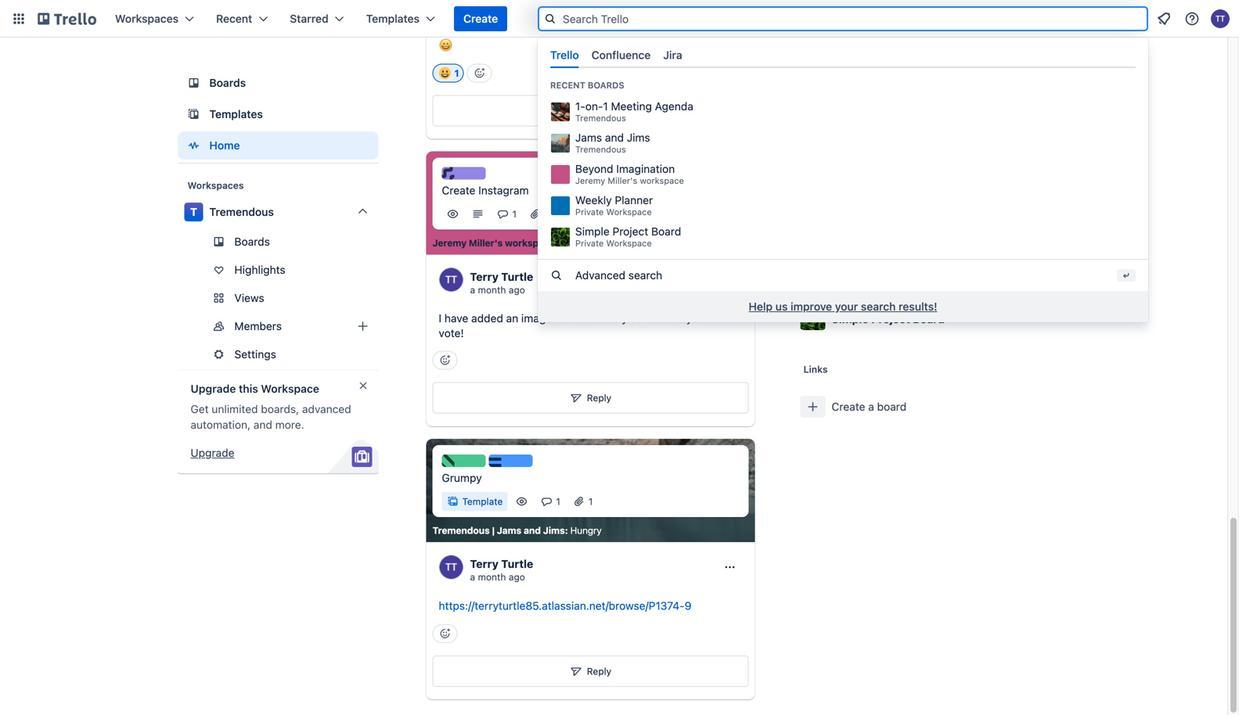 Task type: describe. For each thing, give the bounding box(es) containing it.
get
[[191, 403, 209, 416]]

help us improve your search results! link
[[739, 295, 947, 320]]

1 left add reaction icon
[[455, 68, 459, 79]]

jira tab
[[657, 42, 689, 68]]

https://terryturtle85.atlassian.net/browse/p1374-9
[[439, 600, 692, 613]]

template
[[462, 496, 503, 507]]

recent for recent boards
[[550, 80, 586, 91]]

workspaces inside workspaces dropdown button
[[115, 12, 179, 25]]

color: green, title: none image
[[442, 455, 486, 467]]

reply button for create instagram
[[433, 383, 749, 414]]

create a board
[[832, 400, 907, 413]]

confluence tab
[[585, 42, 657, 68]]

open information menu image
[[1185, 11, 1200, 27]]

home image
[[184, 136, 203, 155]]

advanced search
[[575, 269, 663, 282]]

0 horizontal spatial jams
[[497, 525, 522, 536]]

this
[[239, 382, 258, 395]]

0 horizontal spatial jims
[[543, 525, 565, 536]]

automation,
[[191, 419, 251, 431]]

on-
[[586, 100, 603, 113]]

templates link
[[178, 100, 379, 128]]

instagram
[[479, 184, 529, 197]]

boards link for highlights
[[178, 229, 379, 254]]

0 horizontal spatial |
[[492, 525, 495, 536]]

highlights link
[[178, 258, 379, 283]]

weekly planner private workspace
[[575, 194, 653, 217]]

jeremy miller's workspace | beyond imagination : social media
[[433, 238, 712, 249]]

1 vertical spatial miller's
[[469, 238, 503, 249]]

1 up jams and jims link
[[556, 496, 561, 507]]

unlimited
[[212, 403, 258, 416]]

confluence
[[592, 49, 651, 61]]

home link
[[178, 132, 379, 160]]

1 vertical spatial :
[[565, 525, 568, 536]]

starred button
[[281, 6, 354, 31]]

beyond imagination link
[[562, 237, 653, 249]]

simple for simple project board
[[832, 313, 869, 326]]

highlights
[[235, 263, 286, 276]]

jams and jims link
[[497, 524, 565, 537]]

and inside jams and jims tremendous
[[605, 131, 624, 144]]

jams inside jams and jims tremendous
[[575, 131, 602, 144]]

1 up hungry
[[589, 496, 593, 507]]

the
[[667, 312, 684, 325]]

miller's inside the beyond imagination jeremy miller's workspace
[[608, 176, 638, 186]]

a for grumpy
[[470, 572, 475, 583]]

Search Trello field
[[538, 6, 1149, 31]]

media
[[686, 238, 712, 249]]

boards for highlights
[[235, 235, 270, 248]]

add reaction image
[[467, 64, 492, 83]]

create for create
[[464, 12, 498, 25]]

create instagram
[[442, 184, 529, 197]]

planner
[[615, 194, 653, 207]]

upgrade button
[[191, 446, 235, 461]]

simple project board link
[[794, 301, 1062, 338]]

1 vertical spatial templates
[[209, 108, 263, 121]]

improve
[[791, 300, 832, 313]]

recent boards
[[550, 80, 625, 91]]

settings
[[235, 348, 276, 361]]

1 vertical spatial imagination
[[599, 238, 653, 249]]

grinning image
[[439, 38, 453, 52]]

search inside "link"
[[861, 300, 896, 313]]

https://terryturtle85.atlassian.net/browse/p1374-9 link
[[439, 600, 692, 613]]

attract
[[631, 312, 664, 325]]

add reaction image for create instagram
[[433, 351, 458, 370]]

trello tab
[[544, 42, 585, 68]]

terry turtle (terryturtle) image
[[1211, 9, 1230, 28]]

month for create instagram
[[478, 285, 506, 296]]

image
[[521, 312, 552, 325]]

t
[[190, 206, 197, 218]]

back to home image
[[38, 6, 96, 31]]

1 horizontal spatial |
[[557, 238, 560, 249]]

1 inside 1-on-1 meeting agenda tremendous
[[603, 100, 608, 113]]

help us improve your search results!
[[749, 300, 938, 313]]

workspace inside 'weekly planner private workspace'
[[606, 207, 652, 217]]

board
[[877, 400, 907, 413]]

create a board button
[[794, 388, 1062, 426]]

https://terryturtle85.atlassian.net/browse/p1374-
[[439, 600, 685, 613]]

links
[[804, 364, 828, 375]]

trello
[[550, 49, 579, 61]]

youth
[[687, 312, 715, 325]]

imagination inside the beyond imagination jeremy miller's workspace
[[616, 163, 675, 176]]

a for create instagram
[[470, 285, 475, 296]]

boards for templates
[[209, 76, 246, 89]]

starred
[[290, 12, 329, 25]]

an
[[506, 312, 519, 325]]

templates button
[[357, 6, 445, 31]]

turtle for grumpy
[[501, 558, 533, 571]]

0 notifications image
[[1155, 9, 1174, 28]]

have
[[445, 312, 468, 325]]

board for simple project board
[[913, 313, 945, 326]]

tremendous | jams and jims : hungry
[[433, 525, 602, 536]]

upgrade this workspace get unlimited boards, advanced automation, and more.
[[191, 382, 351, 431]]

beyond inside the beyond imagination jeremy miller's workspace
[[575, 163, 613, 176]]

weekly
[[575, 194, 612, 207]]

tremendous inside 1-on-1 meeting agenda tremendous
[[575, 113, 626, 123]]

advanced
[[302, 403, 351, 416]]



Task type: vqa. For each thing, say whether or not it's contained in the screenshot.
Calendar
no



Task type: locate. For each thing, give the bounding box(es) containing it.
imagination up advanced search
[[599, 238, 653, 249]]

boards,
[[261, 403, 299, 416]]

add image
[[354, 317, 372, 336]]

ago for create instagram
[[509, 285, 525, 296]]

tremendous down template on the left bottom
[[433, 525, 490, 536]]

0 vertical spatial terry turtle a month ago
[[470, 270, 533, 296]]

0 vertical spatial upgrade
[[191, 382, 236, 395]]

jeremy up "weekly" in the left top of the page
[[575, 176, 605, 186]]

workspace up advanced search icon
[[505, 238, 555, 249]]

0 vertical spatial create
[[464, 12, 498, 25]]

reply for grumpy
[[587, 666, 612, 677]]

and
[[605, 131, 624, 144], [254, 419, 272, 431], [524, 525, 541, 536]]

i have added an image that will surely attract the youth vote!
[[439, 312, 715, 340]]

1 reply from the top
[[587, 105, 612, 116]]

and left hungry
[[524, 525, 541, 536]]

create button
[[454, 6, 508, 31]]

project for simple project board private workspace
[[613, 225, 649, 238]]

project right your
[[872, 313, 910, 326]]

2 vertical spatial reply
[[587, 666, 612, 677]]

1-on-1 meeting agenda tremendous
[[575, 100, 694, 123]]

and inside upgrade this workspace get unlimited boards, advanced automation, and more.
[[254, 419, 272, 431]]

9
[[685, 600, 692, 613]]

0 vertical spatial board
[[651, 225, 681, 238]]

0 vertical spatial a
[[470, 285, 475, 296]]

a down tremendous | jams and jims : hungry
[[470, 572, 475, 583]]

1 upgrade from the top
[[191, 382, 236, 395]]

color: blue, title: none image
[[489, 455, 533, 467]]

create for create a board
[[832, 400, 866, 413]]

1 horizontal spatial board
[[913, 313, 945, 326]]

workspace inside the beyond imagination jeremy miller's workspace
[[640, 176, 684, 186]]

: left social
[[653, 238, 656, 249]]

vote!
[[439, 327, 464, 340]]

1 month from the top
[[478, 285, 506, 296]]

1 horizontal spatial recent
[[550, 80, 586, 91]]

1 terry from the top
[[470, 270, 499, 283]]

simple inside simple project board private workspace
[[575, 225, 610, 238]]

results!
[[899, 300, 938, 313]]

0 horizontal spatial jeremy
[[433, 238, 467, 249]]

workspace down planner
[[606, 207, 652, 217]]

simple project board private workspace
[[575, 225, 681, 249]]

tremendous
[[575, 113, 626, 123], [575, 145, 626, 155], [209, 206, 274, 218], [433, 525, 490, 536]]

settings link
[[178, 342, 379, 367]]

terry
[[470, 270, 499, 283], [470, 558, 499, 571]]

2 month from the top
[[478, 572, 506, 583]]

advanced
[[575, 269, 626, 282]]

3 reply from the top
[[587, 666, 612, 677]]

1 vertical spatial boards
[[235, 235, 270, 248]]

terry down tremendous | jams and jims : hungry
[[470, 558, 499, 571]]

1-
[[575, 100, 586, 113]]

1 vertical spatial jams
[[497, 525, 522, 536]]

private up advanced
[[575, 239, 604, 249]]

search image
[[544, 13, 557, 25]]

private inside 'weekly planner private workspace'
[[575, 207, 604, 217]]

board for simple project board private workspace
[[651, 225, 681, 238]]

0 horizontal spatial project
[[613, 225, 649, 238]]

imagination up planner
[[616, 163, 675, 176]]

board image
[[184, 74, 203, 92]]

project down 'weekly planner private workspace'
[[613, 225, 649, 238]]

boards link for templates
[[178, 69, 379, 97]]

terry up "added"
[[470, 270, 499, 283]]

terry turtle a month ago down tremendous | jams and jims : hungry
[[470, 558, 533, 583]]

click to star simple project board. it will show up at the top of your boards list. image
[[1036, 312, 1051, 327]]

views
[[235, 292, 264, 305]]

reply for create instagram
[[587, 393, 612, 404]]

| down template on the left bottom
[[492, 525, 495, 536]]

workspace inside upgrade this workspace get unlimited boards, advanced automation, and more.
[[261, 382, 319, 395]]

1 vertical spatial boards link
[[178, 229, 379, 254]]

templates
[[366, 12, 420, 25], [209, 108, 263, 121]]

recent inside dropdown button
[[216, 12, 252, 25]]

0 vertical spatial |
[[557, 238, 560, 249]]

1 horizontal spatial miller's
[[608, 176, 638, 186]]

private inside simple project board private workspace
[[575, 239, 604, 249]]

boards link up templates link
[[178, 69, 379, 97]]

boards link
[[178, 69, 379, 97], [178, 229, 379, 254]]

1 vertical spatial month
[[478, 572, 506, 583]]

1 vertical spatial private
[[575, 239, 604, 249]]

1 horizontal spatial project
[[872, 313, 910, 326]]

beyond imagination jeremy miller's workspace
[[575, 163, 684, 186]]

help
[[749, 300, 773, 313]]

simple project board
[[832, 313, 945, 326]]

i
[[439, 312, 442, 325]]

1 horizontal spatial templates
[[366, 12, 420, 25]]

will
[[578, 312, 594, 325]]

reply button
[[433, 95, 749, 126], [433, 383, 749, 414], [433, 656, 749, 687]]

0 vertical spatial boards
[[209, 76, 246, 89]]

1 horizontal spatial simple
[[832, 313, 869, 326]]

0 vertical spatial terry
[[470, 270, 499, 283]]

terry turtle a month ago for grumpy
[[470, 558, 533, 583]]

1 horizontal spatial and
[[524, 525, 541, 536]]

social
[[658, 238, 684, 249]]

1 horizontal spatial jeremy
[[575, 176, 605, 186]]

1
[[455, 68, 459, 79], [603, 100, 608, 113], [512, 209, 517, 220], [556, 496, 561, 507], [589, 496, 593, 507]]

1 vertical spatial upgrade
[[191, 447, 235, 460]]

turtle for create instagram
[[501, 270, 533, 283]]

0 vertical spatial project
[[613, 225, 649, 238]]

tremendous inside jams and jims tremendous
[[575, 145, 626, 155]]

boards
[[209, 76, 246, 89], [235, 235, 270, 248]]

board inside simple project board private workspace
[[651, 225, 681, 238]]

jeremy inside the beyond imagination jeremy miller's workspace
[[575, 176, 605, 186]]

create left board
[[832, 400, 866, 413]]

terry for create instagram
[[470, 270, 499, 283]]

month up "added"
[[478, 285, 506, 296]]

reply
[[587, 105, 612, 116], [587, 393, 612, 404], [587, 666, 612, 677]]

1 vertical spatial search
[[861, 300, 896, 313]]

2 vertical spatial reply button
[[433, 656, 749, 687]]

1 horizontal spatial workspace
[[640, 176, 684, 186]]

recent for recent
[[216, 12, 252, 25]]

recent left "starred"
[[216, 12, 252, 25]]

views link
[[178, 286, 379, 311]]

1 down boards
[[603, 100, 608, 113]]

1 vertical spatial workspace
[[606, 239, 652, 249]]

2 vertical spatial create
[[832, 400, 866, 413]]

1 vertical spatial jims
[[543, 525, 565, 536]]

0 vertical spatial simple
[[575, 225, 610, 238]]

jims inside jams and jims tremendous
[[627, 131, 650, 144]]

upgrade
[[191, 382, 236, 395], [191, 447, 235, 460]]

1 vertical spatial |
[[492, 525, 495, 536]]

a inside 'button'
[[869, 400, 874, 413]]

1 vertical spatial project
[[872, 313, 910, 326]]

1 vertical spatial recent
[[550, 80, 586, 91]]

0 vertical spatial miller's
[[608, 176, 638, 186]]

upgrade for upgrade
[[191, 447, 235, 460]]

2 reply button from the top
[[433, 383, 749, 414]]

members
[[235, 320, 282, 333]]

month down tremendous | jams and jims : hungry
[[478, 572, 506, 583]]

2 turtle from the top
[[501, 558, 533, 571]]

recent up 1-
[[550, 80, 586, 91]]

1 vertical spatial a
[[869, 400, 874, 413]]

agenda
[[655, 100, 694, 113]]

1 horizontal spatial jams
[[575, 131, 602, 144]]

workspace up boards,
[[261, 382, 319, 395]]

0 vertical spatial and
[[605, 131, 624, 144]]

1 boards link from the top
[[178, 69, 379, 97]]

reply button for grumpy
[[433, 656, 749, 687]]

2 private from the top
[[575, 239, 604, 249]]

0 vertical spatial recent
[[216, 12, 252, 25]]

1 horizontal spatial jims
[[627, 131, 650, 144]]

home
[[209, 139, 240, 152]]

reply button down 'i have added an image that will surely attract the youth vote!'
[[433, 383, 749, 414]]

create down color: purple, title: none image
[[442, 184, 476, 197]]

1 vertical spatial terry turtle a month ago
[[470, 558, 533, 583]]

tremendous up the beyond imagination jeremy miller's workspace
[[575, 145, 626, 155]]

1 vertical spatial reply button
[[433, 383, 749, 414]]

a left board
[[869, 400, 874, 413]]

month for grumpy
[[478, 572, 506, 583]]

private down "weekly" in the left top of the page
[[575, 207, 604, 217]]

create for create instagram
[[442, 184, 476, 197]]

1 ago from the top
[[509, 285, 525, 296]]

1 vertical spatial turtle
[[501, 558, 533, 571]]

terry turtle a month ago
[[470, 270, 533, 296], [470, 558, 533, 583]]

0 horizontal spatial and
[[254, 419, 272, 431]]

1 vertical spatial simple
[[832, 313, 869, 326]]

0 vertical spatial boards link
[[178, 69, 379, 97]]

that
[[555, 312, 575, 325]]

0 horizontal spatial :
[[565, 525, 568, 536]]

terry turtle a month ago up an
[[470, 270, 533, 296]]

jims down 1-on-1 meeting agenda tremendous
[[627, 131, 650, 144]]

templates inside 'popup button'
[[366, 12, 420, 25]]

2 terry turtle a month ago from the top
[[470, 558, 533, 583]]

beyond up "weekly" in the left top of the page
[[575, 163, 613, 176]]

1 vertical spatial workspace
[[505, 238, 555, 249]]

template board image
[[184, 105, 203, 124]]

0 vertical spatial month
[[478, 285, 506, 296]]

0 horizontal spatial workspaces
[[115, 12, 179, 25]]

upgrade up get
[[191, 382, 236, 395]]

color: purple, title: none image
[[442, 167, 486, 180]]

reply down https://terryturtle85.atlassian.net/browse/p1374-9 link
[[587, 666, 612, 677]]

more.
[[275, 419, 304, 431]]

1 vertical spatial beyond
[[562, 238, 596, 249]]

turtle left advanced search icon
[[501, 270, 533, 283]]

add reaction image
[[433, 351, 458, 370], [433, 625, 458, 644]]

project inside simple project board private workspace
[[613, 225, 649, 238]]

meeting
[[611, 100, 652, 113]]

primary element
[[0, 0, 1239, 38]]

your
[[835, 300, 858, 313]]

turtle down tremendous | jams and jims : hungry
[[501, 558, 533, 571]]

reply right 1-
[[587, 105, 612, 116]]

upgrade inside upgrade this workspace get unlimited boards, advanced automation, and more.
[[191, 382, 236, 395]]

terry turtle a month ago for create instagram
[[470, 270, 533, 296]]

boards link up highlights "link"
[[178, 229, 379, 254]]

0 vertical spatial beyond
[[575, 163, 613, 176]]

upgrade down automation, on the bottom of page
[[191, 447, 235, 460]]

imagination
[[616, 163, 675, 176], [599, 238, 653, 249]]

0 horizontal spatial board
[[651, 225, 681, 238]]

0 vertical spatial reply button
[[433, 95, 749, 126]]

0 vertical spatial jeremy
[[575, 176, 605, 186]]

reply button down https://terryturtle85.atlassian.net/browse/p1374-9 link
[[433, 656, 749, 687]]

workspace up advanced search
[[606, 239, 652, 249]]

board
[[651, 225, 681, 238], [913, 313, 945, 326]]

1 vertical spatial board
[[913, 313, 945, 326]]

2 reply from the top
[[587, 393, 612, 404]]

0 vertical spatial private
[[575, 207, 604, 217]]

create inside 'button'
[[832, 400, 866, 413]]

add reaction image for grumpy
[[433, 625, 458, 644]]

2 ago from the top
[[509, 572, 525, 583]]

jams and jims tremendous
[[575, 131, 650, 155]]

create inside button
[[464, 12, 498, 25]]

0 vertical spatial workspace
[[606, 207, 652, 217]]

reply down 'i have added an image that will surely attract the youth vote!'
[[587, 393, 612, 404]]

hungry
[[570, 525, 602, 536]]

terry for grumpy
[[470, 558, 499, 571]]

search
[[629, 269, 663, 282], [861, 300, 896, 313]]

miller's down create instagram
[[469, 238, 503, 249]]

:
[[653, 238, 656, 249], [565, 525, 568, 536]]

0 vertical spatial workspaces
[[115, 12, 179, 25]]

1 vertical spatial reply
[[587, 393, 612, 404]]

us
[[776, 300, 788, 313]]

0 horizontal spatial miller's
[[469, 238, 503, 249]]

advanced search image
[[550, 270, 563, 282]]

0 vertical spatial jims
[[627, 131, 650, 144]]

and down 1-on-1 meeting agenda tremendous
[[605, 131, 624, 144]]

1 vertical spatial add reaction image
[[433, 625, 458, 644]]

tremendous down 'on-'
[[575, 113, 626, 123]]

templates right starred popup button
[[366, 12, 420, 25]]

jeremy down create instagram
[[433, 238, 467, 249]]

0 horizontal spatial simple
[[575, 225, 610, 238]]

1 add reaction image from the top
[[433, 351, 458, 370]]

0 horizontal spatial workspace
[[505, 238, 555, 249]]

create up add reaction icon
[[464, 12, 498, 25]]

0 horizontal spatial templates
[[209, 108, 263, 121]]

1 vertical spatial workspaces
[[188, 180, 244, 191]]

| up advanced search icon
[[557, 238, 560, 249]]

2 boards link from the top
[[178, 229, 379, 254]]

0 vertical spatial add reaction image
[[433, 351, 458, 370]]

0 vertical spatial turtle
[[501, 270, 533, 283]]

miller's
[[608, 176, 638, 186], [469, 238, 503, 249]]

0 horizontal spatial recent
[[216, 12, 252, 25]]

1 reply button from the top
[[433, 95, 749, 126]]

1 turtle from the top
[[501, 270, 533, 283]]

tab list containing trello
[[544, 42, 1142, 68]]

a up "added"
[[470, 285, 475, 296]]

recent button
[[207, 6, 277, 31]]

1 vertical spatial terry
[[470, 558, 499, 571]]

1 down instagram
[[512, 209, 517, 220]]

and down boards,
[[254, 419, 272, 431]]

workspace up planner
[[640, 176, 684, 186]]

2 add reaction image from the top
[[433, 625, 458, 644]]

turtle
[[501, 270, 533, 283], [501, 558, 533, 571]]

3 reply button from the top
[[433, 656, 749, 687]]

2 upgrade from the top
[[191, 447, 235, 460]]

grumpy
[[442, 472, 482, 485]]

0 vertical spatial jams
[[575, 131, 602, 144]]

surely
[[597, 312, 628, 325]]

tab list
[[544, 42, 1142, 68]]

search right your
[[861, 300, 896, 313]]

workspaces button
[[106, 6, 204, 31]]

templates up home
[[209, 108, 263, 121]]

2 terry from the top
[[470, 558, 499, 571]]

tremendous right t
[[209, 206, 274, 218]]

workspace inside simple project board private workspace
[[606, 239, 652, 249]]

2 vertical spatial and
[[524, 525, 541, 536]]

ago for grumpy
[[509, 572, 525, 583]]

0 vertical spatial ago
[[509, 285, 525, 296]]

workspace
[[606, 207, 652, 217], [606, 239, 652, 249], [261, 382, 319, 395]]

members link
[[178, 314, 379, 339]]

recent
[[216, 12, 252, 25], [550, 80, 586, 91]]

1 horizontal spatial search
[[861, 300, 896, 313]]

create
[[464, 12, 498, 25], [442, 184, 476, 197], [832, 400, 866, 413]]

added
[[471, 312, 503, 325]]

: left hungry
[[565, 525, 568, 536]]

reply button down recent boards
[[433, 95, 749, 126]]

search down social
[[629, 269, 663, 282]]

1 private from the top
[[575, 207, 604, 217]]

0 vertical spatial :
[[653, 238, 656, 249]]

1 horizontal spatial workspaces
[[188, 180, 244, 191]]

0 vertical spatial search
[[629, 269, 663, 282]]

2 horizontal spatial and
[[605, 131, 624, 144]]

boards right board image
[[209, 76, 246, 89]]

2 vertical spatial workspace
[[261, 382, 319, 395]]

beyond up advanced
[[562, 238, 596, 249]]

private
[[575, 207, 604, 217], [575, 239, 604, 249]]

simple for simple project board private workspace
[[575, 225, 610, 238]]

advanced search link
[[538, 260, 1149, 291]]

0 vertical spatial imagination
[[616, 163, 675, 176]]

boards
[[588, 80, 625, 91]]

ago up an
[[509, 285, 525, 296]]

0 vertical spatial templates
[[366, 12, 420, 25]]

jira
[[663, 49, 683, 61]]

1 vertical spatial jeremy
[[433, 238, 467, 249]]

2 vertical spatial a
[[470, 572, 475, 583]]

1 vertical spatial create
[[442, 184, 476, 197]]

jeremy
[[575, 176, 605, 186], [433, 238, 467, 249]]

jams down 'on-'
[[575, 131, 602, 144]]

project for simple project board
[[872, 313, 910, 326]]

1 vertical spatial and
[[254, 419, 272, 431]]

0 vertical spatial workspace
[[640, 176, 684, 186]]

1 horizontal spatial :
[[653, 238, 656, 249]]

boards up highlights
[[235, 235, 270, 248]]

ago down tremendous | jams and jims : hungry
[[509, 572, 525, 583]]

jims left hungry
[[543, 525, 565, 536]]

0 vertical spatial reply
[[587, 105, 612, 116]]

workspace
[[640, 176, 684, 186], [505, 238, 555, 249]]

jams down template on the left bottom
[[497, 525, 522, 536]]

miller's up planner
[[608, 176, 638, 186]]

1 vertical spatial ago
[[509, 572, 525, 583]]

workspaces
[[115, 12, 179, 25], [188, 180, 244, 191]]

upgrade for upgrade this workspace get unlimited boards, advanced automation, and more.
[[191, 382, 236, 395]]

1 terry turtle a month ago from the top
[[470, 270, 533, 296]]



